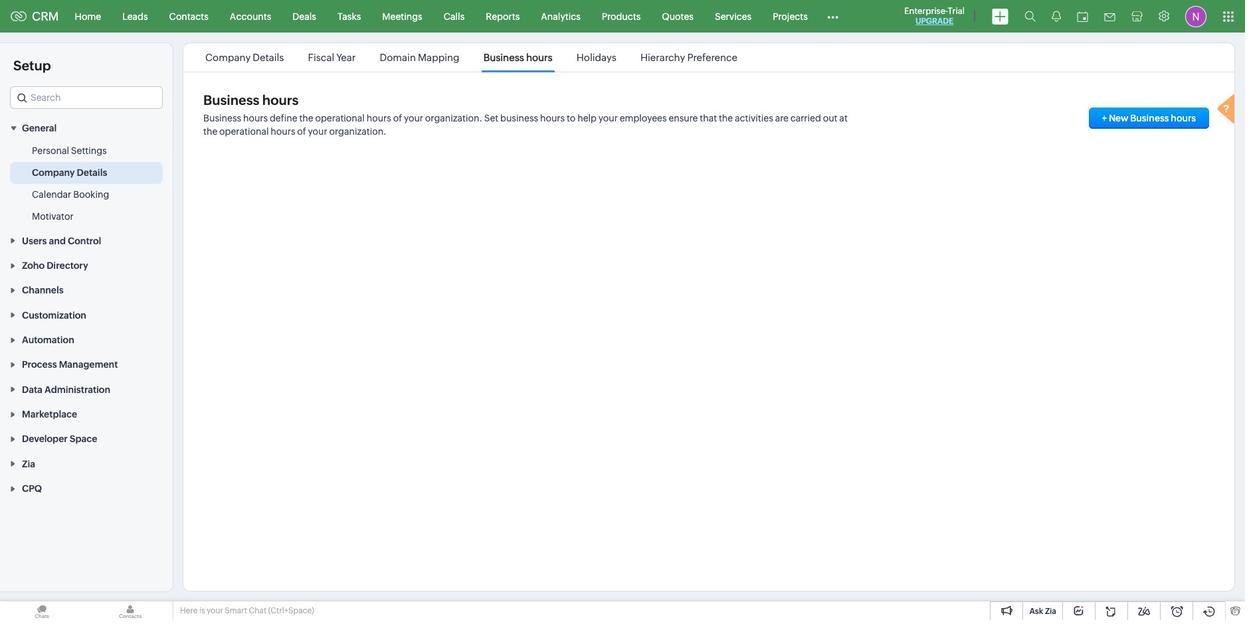 Task type: vqa. For each thing, say whether or not it's contained in the screenshot.
field
yes



Task type: locate. For each thing, give the bounding box(es) containing it.
ensure
[[669, 113, 698, 124]]

products link
[[591, 0, 651, 32]]

business
[[484, 52, 524, 63], [203, 92, 259, 108], [203, 113, 241, 124], [1130, 113, 1169, 124]]

business
[[500, 113, 538, 124]]

calls
[[444, 11, 465, 22]]

(ctrl+space)
[[268, 607, 314, 616]]

company inside general region
[[32, 168, 75, 178]]

here
[[180, 607, 198, 616]]

create menu image
[[992, 8, 1009, 24]]

company details link
[[203, 52, 286, 63], [32, 166, 107, 180]]

deals
[[293, 11, 316, 22]]

space
[[70, 434, 97, 445]]

ask zia
[[1030, 607, 1057, 617]]

0 vertical spatial business hours
[[484, 52, 553, 63]]

contacts
[[169, 11, 209, 22]]

1 vertical spatial zia
[[1045, 607, 1057, 617]]

hours left define
[[243, 113, 268, 124]]

+
[[1102, 113, 1107, 124]]

None field
[[10, 86, 163, 109]]

channels button
[[0, 278, 173, 303]]

company details down accounts link
[[205, 52, 284, 63]]

preference
[[687, 52, 738, 63]]

zia
[[22, 459, 35, 470], [1045, 607, 1057, 617]]

mails image
[[1104, 13, 1116, 21]]

developer space button
[[0, 427, 173, 451]]

business hours define the operational hours of your organization. set business hours to help your employees ensure that the activities are carried out at the operational hours of your organization.
[[203, 113, 848, 137]]

1 horizontal spatial company details link
[[203, 52, 286, 63]]

automation
[[22, 335, 74, 346]]

crm
[[32, 9, 59, 23]]

contacts image
[[88, 602, 172, 621]]

0 vertical spatial operational
[[315, 113, 365, 124]]

zia up cpq
[[22, 459, 35, 470]]

0 vertical spatial zia
[[22, 459, 35, 470]]

details inside general region
[[77, 168, 107, 178]]

reports link
[[475, 0, 530, 32]]

0 vertical spatial organization.
[[425, 113, 482, 124]]

details down accounts
[[253, 52, 284, 63]]

reports
[[486, 11, 520, 22]]

1 vertical spatial company details
[[32, 168, 107, 178]]

company
[[205, 52, 251, 63], [32, 168, 75, 178]]

management
[[59, 360, 118, 370]]

0 horizontal spatial details
[[77, 168, 107, 178]]

developer space
[[22, 434, 97, 445]]

company down accounts link
[[205, 52, 251, 63]]

motivator link
[[32, 210, 74, 224]]

calendar image
[[1077, 11, 1088, 22]]

1 vertical spatial business hours
[[203, 92, 299, 108]]

your
[[404, 113, 423, 124], [599, 113, 618, 124], [308, 126, 327, 137], [207, 607, 223, 616]]

0 vertical spatial company
[[205, 52, 251, 63]]

services link
[[704, 0, 762, 32]]

data administration button
[[0, 377, 173, 402]]

zia right ask
[[1045, 607, 1057, 617]]

list
[[193, 43, 750, 72]]

zoho
[[22, 261, 45, 271]]

business hours
[[484, 52, 553, 63], [203, 92, 299, 108]]

1 vertical spatial details
[[77, 168, 107, 178]]

profile element
[[1178, 0, 1215, 32]]

0 vertical spatial details
[[253, 52, 284, 63]]

+ new business hours
[[1102, 113, 1196, 124]]

details up booking
[[77, 168, 107, 178]]

hours down define
[[271, 126, 295, 137]]

Other Modules field
[[819, 6, 847, 27]]

mapping
[[418, 52, 460, 63]]

organization.
[[425, 113, 482, 124], [329, 126, 386, 137]]

0 horizontal spatial company details link
[[32, 166, 107, 180]]

of
[[393, 113, 402, 124], [297, 126, 306, 137]]

contacts link
[[159, 0, 219, 32]]

settings
[[71, 146, 107, 156]]

0 vertical spatial company details link
[[203, 52, 286, 63]]

0 horizontal spatial zia
[[22, 459, 35, 470]]

accounts
[[230, 11, 271, 22]]

home
[[75, 11, 101, 22]]

holidays link
[[575, 52, 619, 63]]

channels
[[22, 285, 64, 296]]

1 horizontal spatial operational
[[315, 113, 365, 124]]

tasks link
[[327, 0, 372, 32]]

1 vertical spatial of
[[297, 126, 306, 137]]

the
[[299, 113, 313, 124], [719, 113, 733, 124], [203, 126, 217, 137]]

data administration
[[22, 385, 110, 395]]

personal
[[32, 146, 69, 156]]

company details down personal settings link
[[32, 168, 107, 178]]

company details inside general region
[[32, 168, 107, 178]]

personal settings link
[[32, 144, 107, 158]]

motivator
[[32, 212, 74, 222]]

leads link
[[112, 0, 159, 32]]

0 horizontal spatial company
[[32, 168, 75, 178]]

help image
[[1215, 92, 1241, 129]]

personal settings
[[32, 146, 107, 156]]

signals image
[[1052, 11, 1061, 22]]

1 vertical spatial organization.
[[329, 126, 386, 137]]

hours left to
[[540, 113, 565, 124]]

and
[[49, 236, 66, 246]]

to
[[567, 113, 576, 124]]

business hours up define
[[203, 92, 299, 108]]

0 vertical spatial of
[[393, 113, 402, 124]]

customization
[[22, 310, 86, 321]]

operational
[[315, 113, 365, 124], [219, 126, 269, 137]]

company up calendar
[[32, 168, 75, 178]]

meetings
[[382, 11, 422, 22]]

directory
[[47, 261, 88, 271]]

are
[[775, 113, 789, 124]]

1 vertical spatial company
[[32, 168, 75, 178]]

upgrade
[[916, 17, 954, 26]]

0 horizontal spatial business hours
[[203, 92, 299, 108]]

1 horizontal spatial company
[[205, 52, 251, 63]]

0 horizontal spatial the
[[203, 126, 217, 137]]

list containing company details
[[193, 43, 750, 72]]

services
[[715, 11, 752, 22]]

0 horizontal spatial operational
[[219, 126, 269, 137]]

hours
[[526, 52, 553, 63], [262, 92, 299, 108], [243, 113, 268, 124], [367, 113, 391, 124], [540, 113, 565, 124], [1171, 113, 1196, 124], [271, 126, 295, 137]]

business hours down 'reports' link
[[484, 52, 553, 63]]

0 vertical spatial company details
[[205, 52, 284, 63]]

company details link down personal settings link
[[32, 166, 107, 180]]

quotes
[[662, 11, 694, 22]]

of down define
[[297, 126, 306, 137]]

administration
[[44, 385, 110, 395]]

1 horizontal spatial company details
[[205, 52, 284, 63]]

holidays
[[577, 52, 617, 63]]

mails element
[[1096, 1, 1124, 32]]

of down 'domain'
[[393, 113, 402, 124]]

calls link
[[433, 0, 475, 32]]

hierarchy preference
[[641, 52, 738, 63]]

0 horizontal spatial company details
[[32, 168, 107, 178]]

company details link down accounts link
[[203, 52, 286, 63]]

process management button
[[0, 352, 173, 377]]



Task type: describe. For each thing, give the bounding box(es) containing it.
tasks
[[338, 11, 361, 22]]

general button
[[0, 116, 173, 140]]

profile image
[[1185, 6, 1207, 27]]

define
[[270, 113, 297, 124]]

help
[[578, 113, 597, 124]]

setup
[[13, 58, 51, 73]]

zia inside dropdown button
[[22, 459, 35, 470]]

smart
[[225, 607, 247, 616]]

process management
[[22, 360, 118, 370]]

business hours link
[[481, 52, 555, 63]]

calendar booking link
[[32, 188, 109, 202]]

year
[[336, 52, 356, 63]]

enterprise-
[[904, 6, 948, 16]]

1 horizontal spatial organization.
[[425, 113, 482, 124]]

trial
[[948, 6, 965, 16]]

hours up define
[[262, 92, 299, 108]]

zoho directory button
[[0, 253, 173, 278]]

control
[[68, 236, 101, 246]]

products
[[602, 11, 641, 22]]

signals element
[[1044, 0, 1069, 33]]

business inside business hours define the operational hours of your organization. set business hours to help your employees ensure that the activities are carried out at the operational hours of your organization.
[[203, 113, 241, 124]]

quotes link
[[651, 0, 704, 32]]

1 vertical spatial company details link
[[32, 166, 107, 180]]

accounts link
[[219, 0, 282, 32]]

marketplace
[[22, 409, 77, 420]]

users and control button
[[0, 228, 173, 253]]

fiscal
[[308, 52, 334, 63]]

calendar booking
[[32, 190, 109, 200]]

2 horizontal spatial the
[[719, 113, 733, 124]]

1 vertical spatial operational
[[219, 126, 269, 137]]

chat
[[249, 607, 267, 616]]

0 horizontal spatial of
[[297, 126, 306, 137]]

new
[[1109, 113, 1129, 124]]

activities
[[735, 113, 773, 124]]

automation button
[[0, 327, 173, 352]]

meetings link
[[372, 0, 433, 32]]

is
[[199, 607, 205, 616]]

create menu element
[[984, 0, 1017, 32]]

hours down 'domain'
[[367, 113, 391, 124]]

1 horizontal spatial of
[[393, 113, 402, 124]]

carried
[[791, 113, 821, 124]]

search element
[[1017, 0, 1044, 33]]

domain mapping link
[[378, 52, 462, 63]]

general
[[22, 123, 57, 134]]

booking
[[73, 190, 109, 200]]

calendar
[[32, 190, 71, 200]]

analytics link
[[530, 0, 591, 32]]

enterprise-trial upgrade
[[904, 6, 965, 26]]

hierarchy preference link
[[639, 52, 740, 63]]

here is your smart chat (ctrl+space)
[[180, 607, 314, 616]]

leads
[[122, 11, 148, 22]]

0 horizontal spatial organization.
[[329, 126, 386, 137]]

marketplace button
[[0, 402, 173, 427]]

projects link
[[762, 0, 819, 32]]

analytics
[[541, 11, 581, 22]]

1 horizontal spatial the
[[299, 113, 313, 124]]

search image
[[1025, 11, 1036, 22]]

zia button
[[0, 451, 173, 476]]

employees
[[620, 113, 667, 124]]

crm link
[[11, 9, 59, 23]]

fiscal year link
[[306, 52, 358, 63]]

1 horizontal spatial details
[[253, 52, 284, 63]]

domain
[[380, 52, 416, 63]]

1 horizontal spatial zia
[[1045, 607, 1057, 617]]

hours down analytics
[[526, 52, 553, 63]]

projects
[[773, 11, 808, 22]]

users and control
[[22, 236, 101, 246]]

domain mapping
[[380, 52, 460, 63]]

developer
[[22, 434, 68, 445]]

general region
[[0, 140, 173, 228]]

users
[[22, 236, 47, 246]]

ask
[[1030, 607, 1043, 617]]

1 horizontal spatial business hours
[[484, 52, 553, 63]]

zoho directory
[[22, 261, 88, 271]]

at
[[840, 113, 848, 124]]

deals link
[[282, 0, 327, 32]]

hierarchy
[[641, 52, 685, 63]]

set
[[484, 113, 499, 124]]

out
[[823, 113, 838, 124]]

hours left help image
[[1171, 113, 1196, 124]]

process
[[22, 360, 57, 370]]

customization button
[[0, 303, 173, 327]]

data
[[22, 385, 42, 395]]

home link
[[64, 0, 112, 32]]

cpq
[[22, 484, 42, 494]]

that
[[700, 113, 717, 124]]

chats image
[[0, 602, 84, 621]]

Search text field
[[11, 87, 162, 108]]



